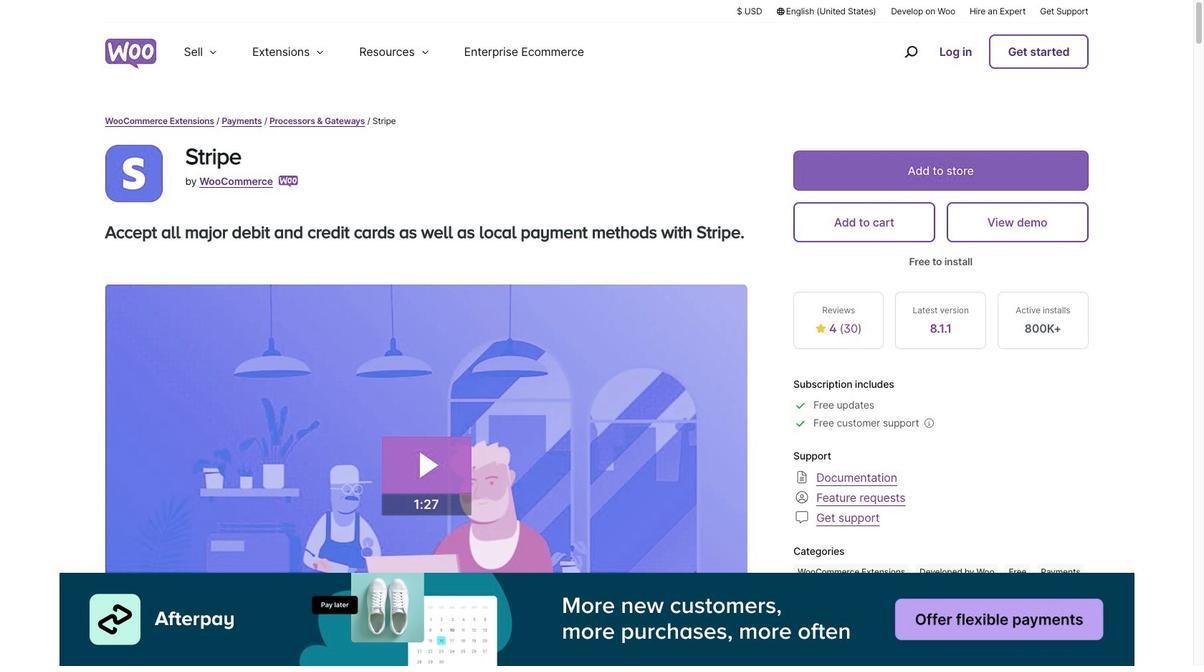 Task type: locate. For each thing, give the bounding box(es) containing it.
breadcrumb element
[[105, 115, 1089, 128]]

circle info image
[[849, 619, 863, 634]]

file lines image
[[794, 469, 811, 486]]



Task type: describe. For each thing, give the bounding box(es) containing it.
extra information image
[[922, 416, 937, 431]]

circle user image
[[794, 489, 811, 506]]

search image
[[900, 40, 923, 63]]

product icon image
[[105, 145, 162, 202]]

developed by woocommerce image
[[279, 176, 298, 187]]

message image
[[794, 509, 811, 526]]

service navigation menu element
[[874, 28, 1089, 75]]



Task type: vqa. For each thing, say whether or not it's contained in the screenshot.
Open Account Menu image
no



